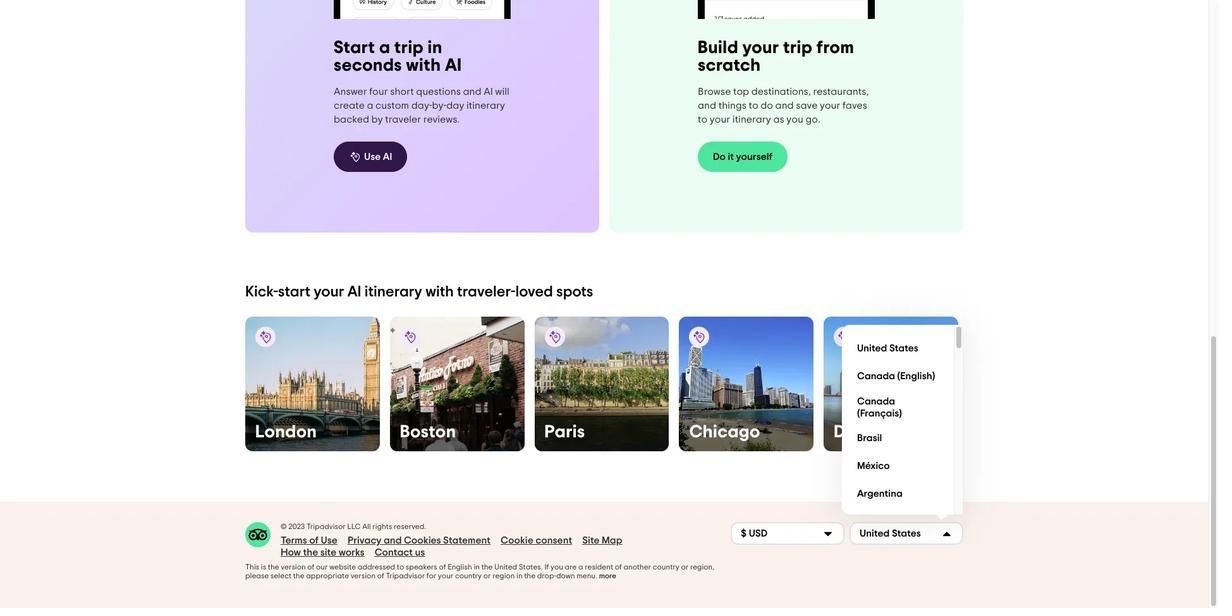 Task type: describe. For each thing, give the bounding box(es) containing it.
and inside answer four short questions and ai will create a custom day-by-day itinerary backed by traveler reviews.
[[463, 86, 482, 97]]

consent
[[536, 535, 572, 546]]

paris link
[[535, 317, 669, 451]]

start
[[278, 285, 311, 300]]

from
[[817, 39, 855, 57]]

© 2023 tripadvisor llc all rights reserved.
[[281, 523, 426, 530]]

©
[[281, 523, 287, 530]]

in inside the start a trip in seconds with ai
[[428, 39, 443, 57]]

build your trip from scratch
[[698, 39, 855, 75]]

kick-
[[245, 285, 278, 300]]

custom
[[376, 100, 409, 110]]

another
[[624, 563, 651, 571]]

save
[[796, 101, 818, 111]]

resident
[[585, 563, 613, 571]]

ai inside the start a trip in seconds with ai
[[445, 57, 462, 74]]

privacy and cookies statement link
[[348, 535, 491, 547]]

kick-start your ai itinerary with traveler-loved spots
[[245, 285, 593, 300]]

chicago
[[690, 424, 761, 441]]

of down addressed
[[377, 572, 384, 580]]

site map how the site works
[[281, 535, 623, 558]]

states for the united states popup button
[[892, 529, 921, 539]]

answer
[[334, 86, 367, 97]]

you inside . if you are a resident of another country or region, please select the appropriate version of tripadvisor for your country or region in the drop-down menu.
[[551, 563, 563, 571]]

your down things
[[710, 114, 731, 125]]

if
[[545, 563, 549, 571]]

ai inside button
[[383, 152, 392, 162]]

terms of use link
[[281, 535, 338, 547]]

(english)
[[898, 371, 936, 382]]

and down browse
[[698, 101, 717, 111]]

map
[[602, 535, 623, 546]]

united for the united states popup button
[[860, 529, 890, 539]]

loved
[[516, 285, 553, 300]]

how
[[281, 548, 301, 558]]

short
[[390, 86, 414, 97]]

1 horizontal spatial or
[[681, 563, 689, 571]]

brasil
[[857, 433, 882, 443]]

use ai
[[364, 152, 392, 162]]

reviews.
[[424, 114, 460, 124]]

privacy and cookies statement
[[348, 535, 491, 546]]

will
[[495, 86, 510, 97]]

more
[[599, 572, 617, 580]]

(français)
[[857, 408, 902, 418]]

with for itinerary
[[426, 285, 454, 300]]

this is the version of our website addressed to speakers of english in the united states
[[245, 563, 541, 571]]

drop-
[[537, 572, 556, 580]]

start
[[334, 39, 375, 57]]

united for united states link
[[857, 344, 888, 354]]

trip for your
[[783, 39, 813, 57]]

your down restaurants,
[[820, 101, 841, 111]]

site
[[320, 548, 337, 558]]

speakers
[[406, 563, 437, 571]]

the left 'drop-'
[[524, 572, 536, 580]]

canada for canada (français)
[[857, 396, 896, 406]]

destinations,
[[752, 87, 811, 97]]

2 vertical spatial to
[[397, 563, 404, 571]]

menu.
[[577, 572, 598, 580]]

of up the "more" at the bottom
[[615, 563, 622, 571]]

terms
[[281, 535, 307, 546]]

united states link
[[852, 335, 944, 363]]

faves
[[843, 101, 868, 111]]

1 horizontal spatial country
[[653, 563, 680, 571]]

0 vertical spatial tripadvisor
[[307, 523, 346, 530]]

appropriate
[[306, 572, 349, 580]]

.
[[541, 563, 543, 571]]

version inside . if you are a resident of another country or region, please select the appropriate version of tripadvisor for your country or region in the drop-down menu.
[[351, 572, 376, 580]]

privacy
[[348, 535, 382, 546]]

start a trip in seconds with ai
[[334, 39, 462, 74]]

united states for the united states popup button
[[860, 529, 921, 539]]

argentina
[[857, 489, 903, 499]]

for
[[427, 572, 436, 580]]

$ usd
[[741, 529, 768, 539]]

menu containing united states
[[842, 325, 964, 536]]

of up "how the site works" link
[[309, 535, 319, 546]]

$ usd button
[[731, 522, 845, 545]]

the up region
[[482, 563, 493, 571]]

contact us link
[[375, 547, 425, 559]]

. if you are a resident of another country or region, please select the appropriate version of tripadvisor for your country or region in the drop-down menu.
[[245, 563, 715, 580]]

tripadvisor inside . if you are a resident of another country or region, please select the appropriate version of tripadvisor for your country or region in the drop-down menu.
[[386, 572, 425, 580]]

united states button
[[850, 522, 964, 545]]

canada for canada (english)
[[857, 371, 896, 382]]

1 vertical spatial to
[[698, 114, 708, 125]]

0 horizontal spatial country
[[455, 572, 482, 580]]

restaurants,
[[814, 87, 869, 97]]

create
[[334, 100, 365, 110]]

cookies
[[404, 535, 441, 546]]

by
[[372, 114, 383, 124]]

cookie consent
[[501, 535, 572, 546]]

do
[[713, 152, 726, 162]]

backed
[[334, 114, 369, 124]]

reserved.
[[394, 523, 426, 530]]

rights
[[373, 523, 392, 530]]

cookie
[[501, 535, 534, 546]]

use inside button
[[364, 152, 381, 162]]

select
[[271, 572, 292, 580]]

1 horizontal spatial in
[[474, 563, 480, 571]]

2023
[[288, 523, 305, 530]]

us
[[415, 548, 425, 558]]

dubai
[[834, 424, 883, 441]]

things
[[719, 101, 747, 111]]

browse
[[698, 87, 731, 97]]

go.
[[806, 114, 821, 125]]

terms of use
[[281, 535, 338, 546]]

day-
[[411, 100, 432, 110]]



Task type: vqa. For each thing, say whether or not it's contained in the screenshot.
trip
yes



Task type: locate. For each thing, give the bounding box(es) containing it.
london link
[[245, 317, 380, 451]]

your right build
[[743, 39, 779, 57]]

london
[[255, 424, 317, 441]]

traveler-
[[457, 285, 516, 300]]

1 horizontal spatial use
[[364, 152, 381, 162]]

trip
[[394, 39, 424, 57], [783, 39, 813, 57]]

1 vertical spatial canada
[[857, 396, 896, 406]]

of
[[309, 535, 319, 546], [308, 563, 315, 571], [439, 563, 446, 571], [615, 563, 622, 571], [377, 572, 384, 580]]

0 vertical spatial with
[[406, 57, 441, 74]]

states down argentina 'link'
[[892, 529, 921, 539]]

the
[[303, 548, 318, 558], [268, 563, 279, 571], [482, 563, 493, 571], [293, 572, 305, 580], [524, 572, 536, 580]]

use up site
[[321, 535, 338, 546]]

0 horizontal spatial trip
[[394, 39, 424, 57]]

country
[[653, 563, 680, 571], [455, 572, 482, 580]]

states inside united states link
[[890, 344, 919, 354]]

in up "questions"
[[428, 39, 443, 57]]

2 vertical spatial itinerary
[[365, 285, 422, 300]]

tripadvisor down this is the version of our website addressed to speakers of english in the united states
[[386, 572, 425, 580]]

it
[[728, 152, 734, 162]]

your
[[743, 39, 779, 57], [820, 101, 841, 111], [710, 114, 731, 125], [314, 285, 344, 300], [438, 572, 454, 580]]

1 horizontal spatial trip
[[783, 39, 813, 57]]

1 vertical spatial you
[[551, 563, 563, 571]]

2 vertical spatial united
[[495, 563, 517, 571]]

0 vertical spatial country
[[653, 563, 680, 571]]

works
[[339, 548, 365, 558]]

trip up short
[[394, 39, 424, 57]]

states for united states link
[[890, 344, 919, 354]]

0 vertical spatial a
[[379, 39, 390, 57]]

ai inside answer four short questions and ai will create a custom day-by-day itinerary backed by traveler reviews.
[[484, 86, 493, 97]]

the inside 'site map how the site works'
[[303, 548, 318, 558]]

the down terms of use link
[[303, 548, 318, 558]]

to left do
[[749, 101, 759, 111]]

brasil link
[[852, 425, 944, 453]]

statement
[[443, 535, 491, 546]]

paris
[[545, 424, 585, 441]]

0 vertical spatial itinerary
[[467, 100, 505, 110]]

1 horizontal spatial a
[[379, 39, 390, 57]]

in right english
[[474, 563, 480, 571]]

site
[[583, 535, 600, 546]]

united states for united states link
[[857, 344, 919, 354]]

1 vertical spatial with
[[426, 285, 454, 300]]

states up canada (english) 'link' at right bottom
[[890, 344, 919, 354]]

a inside . if you are a resident of another country or region, please select the appropriate version of tripadvisor for your country or region in the drop-down menu.
[[579, 563, 583, 571]]

a inside the start a trip in seconds with ai
[[379, 39, 390, 57]]

more button
[[599, 572, 617, 580]]

united states inside popup button
[[860, 529, 921, 539]]

1 vertical spatial states
[[892, 529, 921, 539]]

contact
[[375, 548, 413, 558]]

region,
[[690, 563, 715, 571]]

1 vertical spatial version
[[351, 572, 376, 580]]

you
[[787, 114, 804, 125], [551, 563, 563, 571]]

use
[[364, 152, 381, 162], [321, 535, 338, 546]]

united down argentina
[[860, 529, 890, 539]]

browse top destinations, restaurants, and things to do and save your faves to your itinerary as you go.
[[698, 87, 869, 125]]

top
[[734, 87, 750, 97]]

itinerary inside answer four short questions and ai will create a custom day-by-day itinerary backed by traveler reviews.
[[467, 100, 505, 110]]

0 vertical spatial states
[[890, 344, 919, 354]]

in inside . if you are a resident of another country or region, please select the appropriate version of tripadvisor for your country or region in the drop-down menu.
[[517, 572, 523, 580]]

united inside popup button
[[860, 529, 890, 539]]

0 vertical spatial use
[[364, 152, 381, 162]]

llc
[[347, 523, 361, 530]]

0 horizontal spatial itinerary
[[365, 285, 422, 300]]

0 horizontal spatial version
[[281, 563, 306, 571]]

0 vertical spatial or
[[681, 563, 689, 571]]

how the site works link
[[281, 547, 365, 559]]

or left region,
[[681, 563, 689, 571]]

ai
[[445, 57, 462, 74], [484, 86, 493, 97], [383, 152, 392, 162], [348, 285, 361, 300]]

1 vertical spatial a
[[367, 100, 373, 110]]

with for seconds
[[406, 57, 441, 74]]

seconds
[[334, 57, 402, 74]]

1 horizontal spatial itinerary
[[467, 100, 505, 110]]

ai left will
[[484, 86, 493, 97]]

argentina link
[[852, 480, 944, 508]]

your inside . if you are a resident of another country or region, please select the appropriate version of tripadvisor for your country or region in the drop-down menu.
[[438, 572, 454, 580]]

build
[[698, 39, 739, 57]]

canada up (français) at the right bottom of the page
[[857, 396, 896, 406]]

2 vertical spatial a
[[579, 563, 583, 571]]

2 horizontal spatial a
[[579, 563, 583, 571]]

to down browse
[[698, 114, 708, 125]]

with left traveler- on the left top
[[426, 285, 454, 300]]

0 vertical spatial canada
[[857, 371, 896, 382]]

states left 'if'
[[519, 563, 541, 571]]

$
[[741, 529, 747, 539]]

2 horizontal spatial in
[[517, 572, 523, 580]]

and up day
[[463, 86, 482, 97]]

usd
[[749, 529, 768, 539]]

a up by
[[367, 100, 373, 110]]

the right is
[[268, 563, 279, 571]]

méxico link
[[852, 453, 944, 480]]

with inside the start a trip in seconds with ai
[[406, 57, 441, 74]]

or left region
[[484, 572, 491, 580]]

version down addressed
[[351, 572, 376, 580]]

boston link
[[390, 317, 525, 451]]

ai up "questions"
[[445, 57, 462, 74]]

a inside answer four short questions and ai will create a custom day-by-day itinerary backed by traveler reviews.
[[367, 100, 373, 110]]

1 horizontal spatial tripadvisor
[[386, 572, 425, 580]]

united states down argentina 'link'
[[860, 529, 921, 539]]

1 vertical spatial itinerary
[[733, 114, 771, 125]]

canada inside the canada (français)
[[857, 396, 896, 406]]

site map link
[[583, 535, 623, 547]]

our
[[316, 563, 328, 571]]

yourself
[[736, 152, 773, 162]]

2 horizontal spatial itinerary
[[733, 114, 771, 125]]

0 vertical spatial you
[[787, 114, 804, 125]]

to
[[749, 101, 759, 111], [698, 114, 708, 125], [397, 563, 404, 571]]

down
[[556, 572, 575, 580]]

all
[[362, 523, 371, 530]]

your inside the build your trip from scratch
[[743, 39, 779, 57]]

states
[[890, 344, 919, 354], [892, 529, 921, 539], [519, 563, 541, 571]]

do
[[761, 101, 773, 111]]

united states up canada (english) at right
[[857, 344, 919, 354]]

canada (français)
[[857, 396, 902, 418]]

0 horizontal spatial use
[[321, 535, 338, 546]]

with up "questions"
[[406, 57, 441, 74]]

use ai button
[[334, 141, 408, 172]]

méxico
[[857, 461, 890, 471]]

0 horizontal spatial you
[[551, 563, 563, 571]]

and up contact in the left bottom of the page
[[384, 535, 402, 546]]

1 vertical spatial or
[[484, 572, 491, 580]]

scratch
[[698, 57, 761, 75]]

chicago link
[[679, 317, 814, 451]]

united up canada (english) at right
[[857, 344, 888, 354]]

canada inside canada (english) 'link'
[[857, 371, 896, 382]]

to down contact us link
[[397, 563, 404, 571]]

0 horizontal spatial or
[[484, 572, 491, 580]]

1 canada from the top
[[857, 371, 896, 382]]

of left our
[[308, 563, 315, 571]]

0 horizontal spatial in
[[428, 39, 443, 57]]

as
[[774, 114, 785, 125]]

2 horizontal spatial to
[[749, 101, 759, 111]]

canada (français) link
[[852, 391, 944, 425]]

1 horizontal spatial version
[[351, 572, 376, 580]]

you inside browse top destinations, restaurants, and things to do and save your faves to your itinerary as you go.
[[787, 114, 804, 125]]

0 vertical spatial in
[[428, 39, 443, 57]]

1 vertical spatial united states
[[860, 529, 921, 539]]

a
[[379, 39, 390, 57], [367, 100, 373, 110], [579, 563, 583, 571]]

0 vertical spatial united
[[857, 344, 888, 354]]

do it yourself button
[[698, 142, 788, 172]]

use down by
[[364, 152, 381, 162]]

of left english
[[439, 563, 446, 571]]

by-
[[432, 100, 447, 110]]

country right another
[[653, 563, 680, 571]]

questions
[[416, 86, 461, 97]]

addressed
[[358, 563, 395, 571]]

0 horizontal spatial a
[[367, 100, 373, 110]]

ai right start
[[348, 285, 361, 300]]

1 vertical spatial united
[[860, 529, 890, 539]]

trip for a
[[394, 39, 424, 57]]

and down destinations,
[[776, 101, 794, 111]]

united up region
[[495, 563, 517, 571]]

english
[[448, 563, 472, 571]]

menu
[[842, 325, 964, 536]]

four
[[369, 86, 388, 97]]

1 horizontal spatial to
[[698, 114, 708, 125]]

0 horizontal spatial tripadvisor
[[307, 523, 346, 530]]

you right 'if'
[[551, 563, 563, 571]]

in right region
[[517, 572, 523, 580]]

your right for
[[438, 572, 454, 580]]

1 horizontal spatial you
[[787, 114, 804, 125]]

a right are
[[579, 563, 583, 571]]

tripadvisor up terms of use
[[307, 523, 346, 530]]

day
[[447, 100, 464, 110]]

country down english
[[455, 572, 482, 580]]

0 horizontal spatial to
[[397, 563, 404, 571]]

version down how
[[281, 563, 306, 571]]

boston
[[400, 424, 456, 441]]

canada up the canada (français)
[[857, 371, 896, 382]]

0 vertical spatial united states
[[857, 344, 919, 354]]

0 vertical spatial version
[[281, 563, 306, 571]]

a right start
[[379, 39, 390, 57]]

itinerary inside browse top destinations, restaurants, and things to do and save your faves to your itinerary as you go.
[[733, 114, 771, 125]]

spots
[[556, 285, 593, 300]]

2 vertical spatial in
[[517, 572, 523, 580]]

canada (english) link
[[852, 363, 944, 391]]

your right start
[[314, 285, 344, 300]]

canada
[[857, 371, 896, 382], [857, 396, 896, 406]]

trip inside the start a trip in seconds with ai
[[394, 39, 424, 57]]

contact us
[[375, 548, 425, 558]]

1 vertical spatial in
[[474, 563, 480, 571]]

version
[[281, 563, 306, 571], [351, 572, 376, 580]]

ai down traveler
[[383, 152, 392, 162]]

trip inside the build your trip from scratch
[[783, 39, 813, 57]]

2 vertical spatial states
[[519, 563, 541, 571]]

1 vertical spatial country
[[455, 572, 482, 580]]

and inside "link"
[[384, 535, 402, 546]]

1 vertical spatial tripadvisor
[[386, 572, 425, 580]]

you right as
[[787, 114, 804, 125]]

answer four short questions and ai will create a custom day-by-day itinerary backed by traveler reviews.
[[334, 86, 510, 124]]

0 vertical spatial to
[[749, 101, 759, 111]]

the right select at the left of the page
[[293, 572, 305, 580]]

trip left from
[[783, 39, 813, 57]]

are
[[565, 563, 577, 571]]

traveler
[[385, 114, 421, 124]]

or
[[681, 563, 689, 571], [484, 572, 491, 580]]

is
[[261, 563, 266, 571]]

states inside the united states popup button
[[892, 529, 921, 539]]

1 vertical spatial use
[[321, 535, 338, 546]]

2 canada from the top
[[857, 396, 896, 406]]

and
[[463, 86, 482, 97], [698, 101, 717, 111], [776, 101, 794, 111], [384, 535, 402, 546]]



